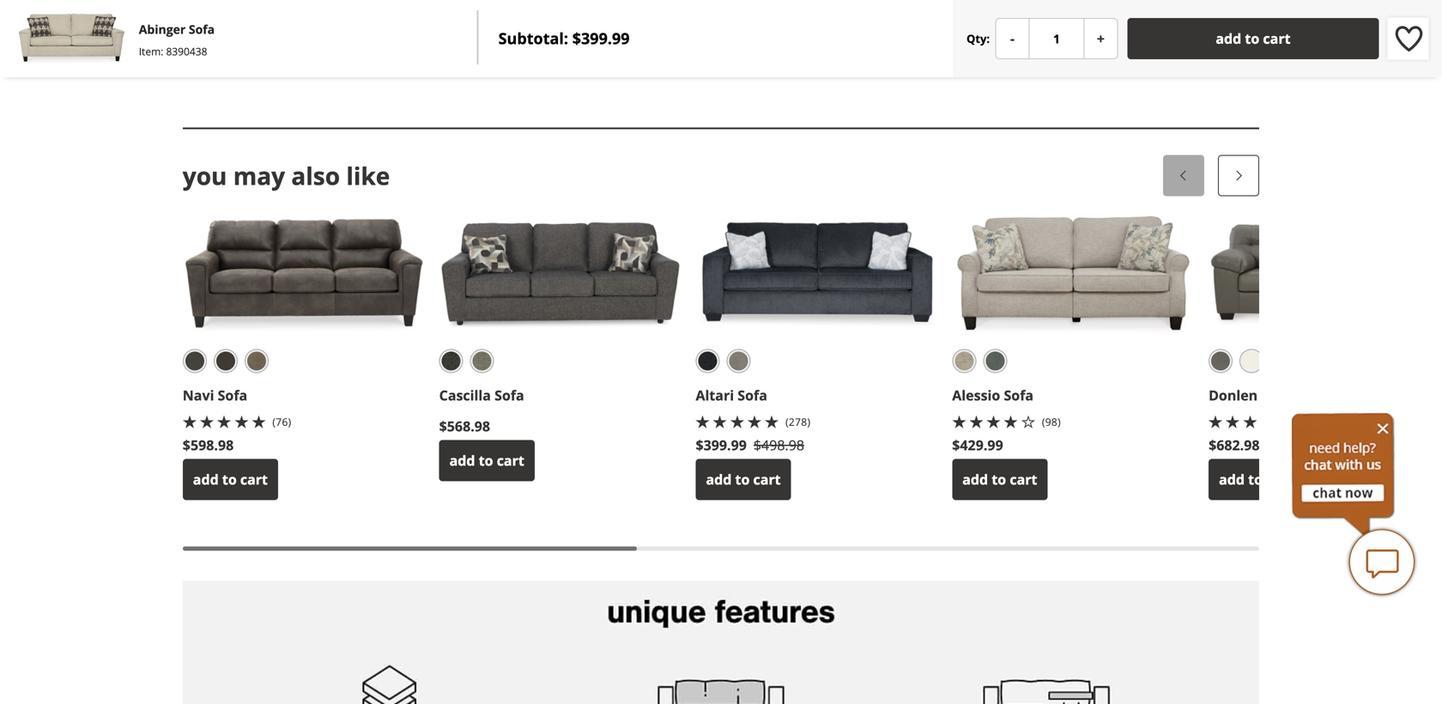 Task type: locate. For each thing, give the bounding box(es) containing it.
add for donlen sofa
[[1219, 470, 1245, 489]]

1 horizontal spatial navi sofa image
[[216, 352, 235, 371]]

None button
[[996, 18, 1030, 59], [1084, 18, 1118, 59], [996, 18, 1030, 59], [1084, 18, 1118, 59]]

navi sofa
[[183, 386, 247, 405]]

$399.99
[[572, 28, 630, 49], [696, 436, 747, 454]]

cascilla sofa link
[[439, 385, 682, 406]]

alessio sofa
[[952, 386, 1034, 405]]

alessio sofa link
[[952, 385, 1195, 406]]

None text field
[[1029, 18, 1085, 59]]

$399.99 right subtotal:
[[572, 28, 630, 49]]

sofa up 4.5 / 5 stars image
[[738, 386, 768, 405]]

navi sofa image up navi
[[185, 352, 204, 371]]

(278)
[[786, 415, 811, 429]]

navi sofa link
[[183, 385, 426, 406]]

donlen sofa image
[[1209, 214, 1443, 337], [1212, 352, 1231, 371]]

navi sofa image
[[183, 214, 426, 337], [247, 352, 266, 371]]

altari
[[696, 386, 734, 405]]

1 horizontal spatial altari sofa image
[[729, 352, 748, 371]]

8390438
[[166, 44, 207, 58]]

sofa for abinger sofa item: 8390438
[[189, 21, 215, 37]]

abinger sofa, natural, large image
[[18, 12, 126, 65]]

add to cart button for navi sofa
[[183, 459, 278, 500]]

add to cart button
[[1128, 18, 1379, 59], [439, 440, 535, 481], [183, 459, 278, 500], [696, 459, 791, 500], [952, 459, 1048, 500], [1209, 459, 1305, 500]]

altari sofa image
[[698, 352, 717, 371], [729, 352, 748, 371]]

altari sofa
[[696, 386, 768, 405]]

add for alessio sofa
[[963, 470, 988, 489]]

donlen sofa image
[[1243, 352, 1261, 371]]

add to cart button for altari sofa
[[696, 459, 791, 500]]

altari sofa image up altari
[[698, 352, 717, 371]]

1 vertical spatial donlen sofa image
[[1212, 352, 1231, 371]]

0 vertical spatial $399.99
[[572, 28, 630, 49]]

$682.98
[[1209, 436, 1260, 454]]

sofa up 3.5 / 5 stars image
[[1004, 386, 1034, 405]]

navi sofa image
[[185, 352, 204, 371], [216, 352, 235, 371]]

1 altari sofa image from the left
[[698, 352, 717, 371]]

navi sofa image up navi sofa
[[216, 352, 235, 371]]

sofa up 4.3 / 5 stars image on the right bottom
[[1262, 386, 1291, 405]]

(76)
[[273, 415, 292, 429]]

(278) link
[[696, 413, 939, 433]]

sofa right cascilla
[[495, 386, 524, 405]]

add to cart
[[1216, 29, 1291, 48], [450, 451, 524, 470], [193, 470, 268, 489], [706, 470, 781, 489], [963, 470, 1038, 489], [1219, 470, 1294, 489]]

1 horizontal spatial $399.99
[[696, 436, 747, 454]]

add for navi sofa
[[193, 470, 219, 489]]

sofa for altari sofa
[[738, 386, 768, 405]]

0 horizontal spatial altari sofa image
[[698, 352, 717, 371]]

donlen sofa
[[1209, 386, 1291, 405]]

add for altari sofa
[[706, 470, 732, 489]]

to for donlen sofa
[[1249, 470, 1263, 489]]

sofa inside abinger sofa item: 8390438
[[189, 21, 215, 37]]

(98) link
[[952, 413, 1195, 433]]

add
[[1216, 29, 1242, 48], [450, 451, 475, 470], [193, 470, 219, 489], [706, 470, 732, 489], [963, 470, 988, 489], [1219, 470, 1245, 489]]

sofa
[[189, 21, 215, 37], [218, 386, 247, 405], [495, 386, 524, 405], [738, 386, 768, 405], [1004, 386, 1034, 405], [1262, 386, 1291, 405]]

chat bubble mobile view image
[[1348, 528, 1417, 597]]

donlen sofa link
[[1209, 385, 1443, 406]]

to
[[1245, 29, 1260, 48], [479, 451, 493, 470], [222, 470, 237, 489], [735, 470, 750, 489], [992, 470, 1007, 489], [1249, 470, 1263, 489]]

0 horizontal spatial navi sofa image
[[185, 352, 204, 371]]

0 vertical spatial cascilla sofa image
[[439, 214, 682, 337]]

cascilla sofa
[[439, 386, 524, 405]]

2 navi sofa image from the left
[[216, 352, 235, 371]]

altari sofa image up altari sofa in the bottom of the page
[[729, 352, 748, 371]]

altari sofa image
[[696, 214, 939, 337]]

abinger sofa item: 8390438
[[139, 21, 215, 58]]

(98)
[[1042, 415, 1061, 429]]

0 vertical spatial alessio sofa image
[[952, 214, 1195, 337]]

alessio sofa image
[[952, 214, 1195, 337], [955, 352, 974, 371]]

4.3 / 5 stars image
[[1209, 413, 1292, 433]]

0 vertical spatial navi sofa image
[[183, 214, 426, 337]]

sofa up 8390438
[[189, 21, 215, 37]]

donlen
[[1209, 386, 1258, 405]]

cascilla sofa image
[[439, 214, 682, 337], [473, 352, 492, 371]]

sofa up 4.4 / 5 stars image
[[218, 386, 247, 405]]

$399.99 down 4.5 / 5 stars image
[[696, 436, 747, 454]]

cart
[[1263, 29, 1291, 48], [497, 451, 524, 470], [240, 470, 268, 489], [753, 470, 781, 489], [1010, 470, 1038, 489], [1267, 470, 1294, 489]]



Task type: vqa. For each thing, say whether or not it's contained in the screenshot.
Patio Furniture Accents image
no



Task type: describe. For each thing, give the bounding box(es) containing it.
qty:
[[967, 31, 990, 46]]

also
[[291, 159, 340, 192]]

navi
[[183, 386, 214, 405]]

alessio sofa image
[[986, 352, 1005, 371]]

$399.99 $498.98
[[696, 436, 805, 454]]

1 vertical spatial cascilla sofa image
[[473, 352, 492, 371]]

cart for altari sofa
[[753, 470, 781, 489]]

1 vertical spatial $399.99
[[696, 436, 747, 454]]

cart for donlen sofa
[[1267, 470, 1294, 489]]

abinger
[[139, 21, 186, 37]]

to for navi sofa
[[222, 470, 237, 489]]

add to cart for alessio sofa
[[963, 470, 1038, 489]]

sofa for navi sofa
[[218, 386, 247, 405]]

altari sofa link
[[696, 385, 939, 406]]

you may also like
[[183, 159, 390, 192]]

2 altari sofa image from the left
[[729, 352, 748, 371]]

alessio
[[952, 386, 1001, 405]]

cart for navi sofa
[[240, 470, 268, 489]]

item:
[[139, 44, 163, 58]]

4.4 / 5 stars image
[[183, 413, 266, 433]]

add to cart button for donlen sofa
[[1209, 459, 1305, 500]]

subtotal: $399.99
[[499, 28, 630, 49]]

$568.98
[[439, 417, 490, 436]]

1 navi sofa image from the left
[[185, 352, 204, 371]]

a plus content -  https://s7d3.scene7.com/is/image/ashleyfurniture/ahs%5fstationary%5fpdp%5ficonset23%5fdk?scl=1&fmt=jpg&qlt=85,0&resmode=sharp2&op_usm=1.75,0.3,2,0 image
[[183, 581, 1260, 704]]

cascilla
[[439, 386, 491, 405]]

cart for alessio sofa
[[1010, 470, 1038, 489]]

you
[[183, 159, 227, 192]]

add to cart for navi sofa
[[193, 470, 268, 489]]

dialogue message for liveperson image
[[1292, 413, 1395, 537]]

like
[[346, 159, 390, 192]]

$429.99
[[952, 436, 1004, 454]]

0 horizontal spatial $399.99
[[572, 28, 630, 49]]

to for altari sofa
[[735, 470, 750, 489]]

$498.98
[[754, 436, 805, 454]]

3.5 / 5 stars image
[[952, 413, 1035, 433]]

sofa for donlen sofa
[[1262, 386, 1291, 405]]

$598.98
[[183, 436, 234, 454]]

add to cart for altari sofa
[[706, 470, 781, 489]]

sofa for alessio sofa
[[1004, 386, 1034, 405]]

add to cart button for alessio sofa
[[952, 459, 1048, 500]]

add to cart for donlen sofa
[[1219, 470, 1294, 489]]

to for alessio sofa
[[992, 470, 1007, 489]]

1 vertical spatial alessio sofa image
[[955, 352, 974, 371]]

4.5 / 5 stars image
[[696, 413, 779, 433]]

1 vertical spatial navi sofa image
[[247, 352, 266, 371]]

cascilla sofa image
[[442, 352, 461, 371]]

(76) link
[[183, 413, 426, 433]]

subtotal:
[[499, 28, 568, 49]]

sofa for cascilla sofa
[[495, 386, 524, 405]]

0 vertical spatial donlen sofa image
[[1209, 214, 1443, 337]]

may
[[233, 159, 285, 192]]



